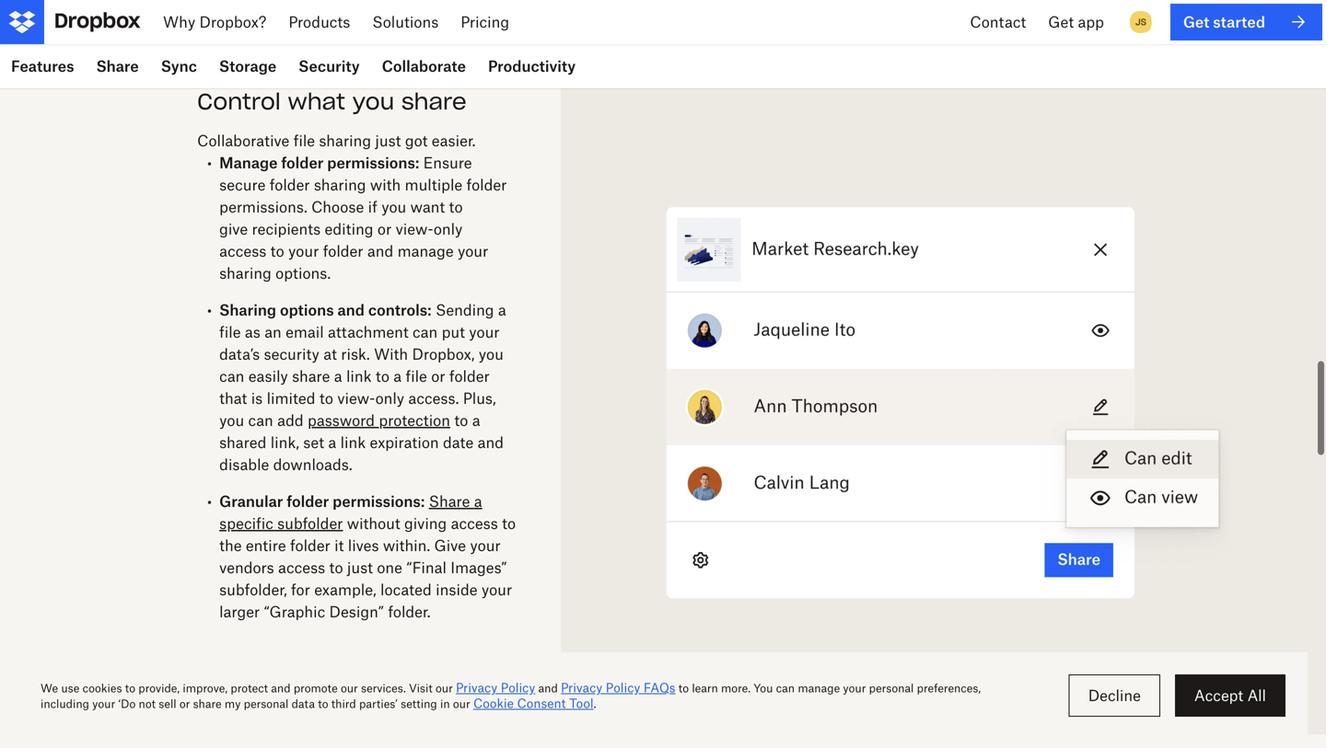 Task type: vqa. For each thing, say whether or not it's contained in the screenshot.
bottommost sharing
yes



Task type: locate. For each thing, give the bounding box(es) containing it.
0 horizontal spatial or
[[378, 220, 392, 238]]

0 vertical spatial only
[[434, 220, 463, 238]]

only inside ensure secure folder sharing with multiple folder permissions. choose if you want to give recipients editing or view-only access to your folder and manage your sharing options.
[[434, 220, 463, 238]]

share
[[96, 57, 139, 75], [429, 493, 470, 511]]

folder.
[[388, 603, 431, 621]]

access inside ensure secure folder sharing with multiple folder permissions. choose if you want to give recipients editing or view-only access to your folder and manage your sharing options.
[[219, 242, 266, 260]]

1 horizontal spatial get
[[1184, 13, 1210, 31]]

your inside the sending a file as an email attachment can put your data's security at risk. with dropbox, you can easily share a link to a file or folder that is limited to view-only access. plus, you can add
[[469, 323, 500, 341]]

access.
[[408, 389, 459, 407]]

your down sending
[[469, 323, 500, 341]]

2 horizontal spatial access
[[451, 515, 498, 533]]

1 vertical spatial and
[[338, 301, 365, 319]]

1 horizontal spatial can
[[248, 412, 273, 430]]

get for get app
[[1048, 13, 1074, 31]]

to up password
[[320, 389, 333, 407]]

storage button
[[208, 44, 288, 88]]

to up images"
[[502, 515, 516, 533]]

just left the got
[[375, 132, 401, 149]]

2 vertical spatial can
[[248, 412, 273, 430]]

yourself
[[285, 676, 343, 694]]

1 vertical spatial share
[[292, 367, 330, 385]]

one
[[377, 559, 402, 577]]

share down collaborate
[[401, 88, 467, 116]]

1 vertical spatial share
[[429, 493, 470, 511]]

add
[[277, 412, 304, 430]]

you right if
[[382, 198, 406, 216]]

link inside the sending a file as an email attachment can put your data's security at risk. with dropbox, you can easily share a link to a file or folder that is limited to view-only access. plus, you can add
[[346, 367, 372, 385]]

folder up plus,
[[449, 367, 490, 385]]

1 vertical spatial for
[[261, 676, 281, 694]]

why dropbox?
[[163, 13, 267, 31]]

security
[[299, 57, 360, 75]]

0 vertical spatial access
[[219, 242, 266, 260]]

view-
[[396, 220, 434, 238], [337, 389, 375, 407]]

1 horizontal spatial or
[[431, 367, 445, 385]]

or right editing
[[378, 220, 392, 238]]

just
[[375, 132, 401, 149], [347, 559, 373, 577]]

controls:
[[368, 301, 432, 319]]

and inside to a shared link, set a link expiration date and disable downloads.
[[478, 434, 504, 452]]

file up manage folder permissions:
[[294, 132, 315, 149]]

1 vertical spatial or
[[431, 367, 445, 385]]

for right the try on the left of the page
[[261, 676, 281, 694]]

1 vertical spatial only
[[375, 389, 404, 407]]

try it for yourself
[[221, 676, 343, 694]]

folder inside the sending a file as an email attachment can put your data's security at risk. with dropbox, you can easily share a link to a file or folder that is limited to view-only access. plus, you can add
[[449, 367, 490, 385]]

1 vertical spatial it
[[248, 676, 258, 694]]

2 horizontal spatial and
[[478, 434, 504, 452]]

share
[[401, 88, 467, 116], [292, 367, 330, 385]]

0 vertical spatial just
[[375, 132, 401, 149]]

can down is
[[248, 412, 273, 430]]

a up images"
[[474, 493, 482, 511]]

only down the want
[[434, 220, 463, 238]]

and
[[367, 242, 394, 260], [338, 301, 365, 319], [478, 434, 504, 452]]

0 horizontal spatial file
[[219, 323, 241, 341]]

sharing up choose
[[314, 176, 366, 194]]

1 vertical spatial permissions:
[[333, 493, 425, 511]]

2 horizontal spatial file
[[406, 367, 427, 385]]

access up give
[[451, 515, 498, 533]]

1 horizontal spatial for
[[291, 581, 310, 599]]

0 vertical spatial file
[[294, 132, 315, 149]]

1 horizontal spatial share
[[401, 88, 467, 116]]

products
[[289, 13, 350, 31]]

user selecting edit access when sharing a folder image
[[605, 116, 1282, 691]]

0 horizontal spatial view-
[[337, 389, 375, 407]]

options.
[[276, 264, 331, 282]]

choose
[[311, 198, 364, 216]]

risk.
[[341, 345, 370, 363]]

2 vertical spatial and
[[478, 434, 504, 452]]

share inside 'dropdown button'
[[96, 57, 139, 75]]

2 vertical spatial file
[[406, 367, 427, 385]]

1 vertical spatial link
[[340, 434, 366, 452]]

for inside without giving access to the entire folder it lives within. give your vendors access to just one "final images" subfolder, for example, located inside your larger "graphic design" folder.
[[291, 581, 310, 599]]

you
[[352, 88, 394, 116], [382, 198, 406, 216], [479, 345, 504, 363], [219, 412, 244, 430]]

0 horizontal spatial can
[[219, 367, 244, 385]]

1 horizontal spatial access
[[278, 559, 325, 577]]

larger
[[219, 603, 260, 621]]

js button
[[1126, 7, 1156, 37]]

0 vertical spatial it
[[335, 537, 344, 555]]

why dropbox? button
[[152, 0, 278, 44]]

to
[[449, 198, 463, 216], [270, 242, 284, 260], [376, 367, 390, 385], [320, 389, 333, 407], [454, 412, 468, 430], [502, 515, 516, 533], [329, 559, 343, 577]]

file up access. in the left bottom of the page
[[406, 367, 427, 385]]

share down at
[[292, 367, 330, 385]]

sharing up manage folder permissions:
[[319, 132, 371, 149]]

put
[[442, 323, 465, 341]]

1 horizontal spatial share
[[429, 493, 470, 511]]

0 horizontal spatial for
[[261, 676, 281, 694]]

0 horizontal spatial only
[[375, 389, 404, 407]]

sync button
[[150, 44, 208, 88]]

your
[[288, 242, 319, 260], [458, 242, 488, 260], [469, 323, 500, 341], [470, 537, 501, 555], [482, 581, 512, 599]]

subfolder
[[277, 515, 343, 533]]

is
[[251, 389, 263, 407]]

it
[[335, 537, 344, 555], [248, 676, 258, 694]]

get started link
[[1171, 4, 1323, 41]]

productivity button
[[477, 44, 587, 88]]

products button
[[278, 0, 361, 44]]

manage
[[398, 242, 454, 260]]

get inside dropdown button
[[1048, 13, 1074, 31]]

just down lives
[[347, 559, 373, 577]]

0 horizontal spatial share
[[96, 57, 139, 75]]

pricing
[[461, 13, 509, 31]]

or up access. in the left bottom of the page
[[431, 367, 445, 385]]

share left sync
[[96, 57, 139, 75]]

0 vertical spatial can
[[413, 323, 438, 341]]

0 vertical spatial permissions:
[[327, 154, 419, 172]]

dropbox?
[[199, 13, 267, 31]]

get left app on the right top of page
[[1048, 13, 1074, 31]]

can
[[413, 323, 438, 341], [219, 367, 244, 385], [248, 412, 273, 430]]

options
[[280, 301, 334, 319]]

share up giving
[[429, 493, 470, 511]]

share inside share a specific subfolder
[[429, 493, 470, 511]]

only
[[434, 220, 463, 238], [375, 389, 404, 407]]

features
[[11, 57, 74, 75]]

permissions: up 'with'
[[327, 154, 419, 172]]

without
[[347, 515, 400, 533]]

only inside the sending a file as an email attachment can put your data's security at risk. with dropbox, you can easily share a link to a file or folder that is limited to view-only access. plus, you can add
[[375, 389, 404, 407]]

your up options.
[[288, 242, 319, 260]]

to a shared link, set a link expiration date and disable downloads.
[[219, 412, 504, 474]]

1 horizontal spatial it
[[335, 537, 344, 555]]

1 vertical spatial file
[[219, 323, 241, 341]]

0 vertical spatial share
[[96, 57, 139, 75]]

your right manage on the left of page
[[458, 242, 488, 260]]

view- up manage on the left of page
[[396, 220, 434, 238]]

you down that
[[219, 412, 244, 430]]

folder down subfolder
[[290, 537, 331, 555]]

1 vertical spatial sharing
[[314, 176, 366, 194]]

it right the try on the left of the page
[[248, 676, 258, 694]]

it inside without giving access to the entire folder it lives within. give your vendors access to just one "final images" subfolder, for example, located inside your larger "graphic design" folder.
[[335, 537, 344, 555]]

link down risk. at the top
[[346, 367, 372, 385]]

sharing
[[319, 132, 371, 149], [314, 176, 366, 194], [219, 264, 272, 282]]

and up the 'attachment'
[[338, 301, 365, 319]]

access down "entire"
[[278, 559, 325, 577]]

link inside to a shared link, set a link expiration date and disable downloads.
[[340, 434, 366, 452]]

giving
[[404, 515, 447, 533]]

view- up password
[[337, 389, 375, 407]]

1 horizontal spatial only
[[434, 220, 463, 238]]

0 vertical spatial view-
[[396, 220, 434, 238]]

0 horizontal spatial access
[[219, 242, 266, 260]]

can left put
[[413, 323, 438, 341]]

0 horizontal spatial share
[[292, 367, 330, 385]]

with
[[370, 176, 401, 194]]

vendors
[[219, 559, 274, 577]]

share for share a specific subfolder
[[429, 493, 470, 511]]

granular
[[219, 493, 283, 511]]

ensure secure folder sharing with multiple folder permissions. choose if you want to give recipients editing or view-only access to your folder and manage your sharing options.
[[219, 154, 507, 282]]

access down give
[[219, 242, 266, 260]]

permissions: up the without
[[333, 493, 425, 511]]

downloads.
[[273, 456, 352, 474]]

for
[[291, 581, 310, 599], [261, 676, 281, 694]]

1 horizontal spatial just
[[375, 132, 401, 149]]

want
[[410, 198, 445, 216]]

for up ""graphic"
[[291, 581, 310, 599]]

permissions.
[[219, 198, 307, 216]]

0 horizontal spatial get
[[1048, 13, 1074, 31]]

permissions: for granular folder permissions:
[[333, 493, 425, 511]]

sharing options and controls:
[[219, 301, 432, 319]]

0 vertical spatial for
[[291, 581, 310, 599]]

link down password
[[340, 434, 366, 452]]

1 horizontal spatial view-
[[396, 220, 434, 238]]

1 vertical spatial view-
[[337, 389, 375, 407]]

2 vertical spatial access
[[278, 559, 325, 577]]

app
[[1078, 13, 1104, 31]]

folder down ensure
[[467, 176, 507, 194]]

0 vertical spatial or
[[378, 220, 392, 238]]

share inside the sending a file as an email attachment can put your data's security at risk. with dropbox, you can easily share a link to a file or folder that is limited to view-only access. plus, you can add
[[292, 367, 330, 385]]

folder
[[281, 154, 324, 172], [270, 176, 310, 194], [467, 176, 507, 194], [323, 242, 363, 260], [449, 367, 490, 385], [287, 493, 329, 511], [290, 537, 331, 555]]

0 horizontal spatial just
[[347, 559, 373, 577]]

1 horizontal spatial file
[[294, 132, 315, 149]]

to up example,
[[329, 559, 343, 577]]

it left lives
[[335, 537, 344, 555]]

data's
[[219, 345, 260, 363]]

file
[[294, 132, 315, 149], [219, 323, 241, 341], [406, 367, 427, 385]]

to up date
[[454, 412, 468, 430]]

an
[[265, 323, 282, 341]]

features link
[[0, 44, 85, 88]]

1 vertical spatial just
[[347, 559, 373, 577]]

only up password protection
[[375, 389, 404, 407]]

get started
[[1184, 13, 1266, 31]]

1 horizontal spatial and
[[367, 242, 394, 260]]

password protection link
[[308, 412, 450, 430]]

or
[[378, 220, 392, 238], [431, 367, 445, 385]]

and down editing
[[367, 242, 394, 260]]

file left as
[[219, 323, 241, 341]]

ensure
[[423, 154, 472, 172]]

storage
[[219, 57, 276, 75]]

your up images"
[[470, 537, 501, 555]]

located
[[380, 581, 432, 599]]

sharing up sharing
[[219, 264, 272, 282]]

you up plus,
[[479, 345, 504, 363]]

and right date
[[478, 434, 504, 452]]

folder inside without giving access to the entire folder it lives within. give your vendors access to just one "final images" subfolder, for example, located inside your larger "graphic design" folder.
[[290, 537, 331, 555]]

to down recipients
[[270, 242, 284, 260]]

0 vertical spatial sharing
[[319, 132, 371, 149]]

0 vertical spatial link
[[346, 367, 372, 385]]

0 vertical spatial and
[[367, 242, 394, 260]]

get left started
[[1184, 13, 1210, 31]]

2 vertical spatial sharing
[[219, 264, 272, 282]]

productivity
[[488, 57, 576, 75]]

multiple
[[405, 176, 463, 194]]

can up that
[[219, 367, 244, 385]]

2 horizontal spatial can
[[413, 323, 438, 341]]



Task type: describe. For each thing, give the bounding box(es) containing it.
a down at
[[334, 367, 342, 385]]

started
[[1213, 13, 1266, 31]]

get app
[[1048, 13, 1104, 31]]

give
[[219, 220, 248, 238]]

plus,
[[463, 389, 496, 407]]

sending a file as an email attachment can put your data's security at risk. with dropbox, you can easily share a link to a file or folder that is limited to view-only access. plus, you can add
[[219, 301, 506, 430]]

sync
[[161, 57, 197, 75]]

or inside the sending a file as an email attachment can put your data's security at risk. with dropbox, you can easily share a link to a file or folder that is limited to view-only access. plus, you can add
[[431, 367, 445, 385]]

"graphic
[[264, 603, 325, 621]]

solutions
[[372, 13, 439, 31]]

0 horizontal spatial it
[[248, 676, 258, 694]]

secure
[[219, 176, 266, 194]]

collaborate
[[382, 57, 466, 75]]

that
[[219, 389, 247, 407]]

js
[[1136, 16, 1147, 28]]

example,
[[314, 581, 376, 599]]

or inside ensure secure folder sharing with multiple folder permissions. choose if you want to give recipients editing or view-only access to your folder and manage your sharing options.
[[378, 220, 392, 238]]

a right sending
[[498, 301, 506, 319]]

granular folder permissions:
[[219, 493, 425, 511]]

subfolder,
[[219, 581, 287, 599]]

control
[[197, 88, 281, 116]]

collaborative
[[197, 132, 290, 149]]

password
[[308, 412, 375, 430]]

date
[[443, 434, 474, 452]]

got
[[405, 132, 428, 149]]

give
[[434, 537, 466, 555]]

within.
[[383, 537, 430, 555]]

"final
[[406, 559, 447, 577]]

contact button
[[959, 0, 1037, 44]]

folder down editing
[[323, 242, 363, 260]]

folder up subfolder
[[287, 493, 329, 511]]

share a specific subfolder
[[219, 493, 482, 533]]

permissions: for manage folder permissions:
[[327, 154, 419, 172]]

easier.
[[432, 132, 476, 149]]

try it for yourself link
[[197, 653, 411, 718]]

the
[[219, 537, 242, 555]]

email
[[286, 323, 324, 341]]

a down with
[[394, 367, 402, 385]]

images"
[[451, 559, 507, 577]]

a right set
[[328, 434, 336, 452]]

security
[[264, 345, 320, 363]]

without giving access to the entire folder it lives within. give your vendors access to just one "final images" subfolder, for example, located inside your larger "graphic design" folder.
[[219, 515, 516, 621]]

you up collaborative file sharing just got easier.
[[352, 88, 394, 116]]

specific
[[219, 515, 273, 533]]

with
[[374, 345, 408, 363]]

password protection
[[308, 412, 450, 430]]

a down plus,
[[472, 412, 480, 430]]

recipients
[[252, 220, 321, 238]]

to right the want
[[449, 198, 463, 216]]

disable
[[219, 456, 269, 474]]

try
[[221, 676, 244, 694]]

view- inside ensure secure folder sharing with multiple folder permissions. choose if you want to give recipients editing or view-only access to your folder and manage your sharing options.
[[396, 220, 434, 238]]

if
[[368, 198, 378, 216]]

1 vertical spatial can
[[219, 367, 244, 385]]

0 horizontal spatial and
[[338, 301, 365, 319]]

lives
[[348, 537, 379, 555]]

inside
[[436, 581, 478, 599]]

why
[[163, 13, 195, 31]]

folder down collaborative file sharing just got easier.
[[281, 154, 324, 172]]

folder up permissions. on the left top of the page
[[270, 176, 310, 194]]

attachment
[[328, 323, 409, 341]]

just inside without giving access to the entire folder it lives within. give your vendors access to just one "final images" subfolder, for example, located inside your larger "graphic design" folder.
[[347, 559, 373, 577]]

pricing link
[[450, 0, 520, 44]]

you inside ensure secure folder sharing with multiple folder permissions. choose if you want to give recipients editing or view-only access to your folder and manage your sharing options.
[[382, 198, 406, 216]]

expiration
[[370, 434, 439, 452]]

solutions button
[[361, 0, 450, 44]]

sharing
[[219, 301, 276, 319]]

shared
[[219, 434, 267, 452]]

set
[[303, 434, 324, 452]]

1 vertical spatial access
[[451, 515, 498, 533]]

limited
[[267, 389, 316, 407]]

share for share
[[96, 57, 139, 75]]

protection
[[379, 412, 450, 430]]

share button
[[85, 44, 150, 88]]

dropbox,
[[412, 345, 475, 363]]

a inside share a specific subfolder
[[474, 493, 482, 511]]

sending
[[436, 301, 494, 319]]

security button
[[288, 44, 371, 88]]

manage folder permissions:
[[219, 154, 419, 172]]

design"
[[329, 603, 384, 621]]

share a specific subfolder link
[[219, 493, 482, 533]]

to down with
[[376, 367, 390, 385]]

collaborate button
[[371, 44, 477, 88]]

control what you share
[[197, 88, 467, 116]]

view- inside the sending a file as an email attachment can put your data's security at risk. with dropbox, you can easily share a link to a file or folder that is limited to view-only access. plus, you can add
[[337, 389, 375, 407]]

to inside to a shared link, set a link expiration date and disable downloads.
[[454, 412, 468, 430]]

and inside ensure secure folder sharing with multiple folder permissions. choose if you want to give recipients editing or view-only access to your folder and manage your sharing options.
[[367, 242, 394, 260]]

editing
[[325, 220, 374, 238]]

what
[[288, 88, 345, 116]]

as
[[245, 323, 261, 341]]

0 vertical spatial share
[[401, 88, 467, 116]]

your down images"
[[482, 581, 512, 599]]

collaborative file sharing just got easier.
[[197, 132, 476, 149]]

link,
[[271, 434, 299, 452]]

get for get started
[[1184, 13, 1210, 31]]



